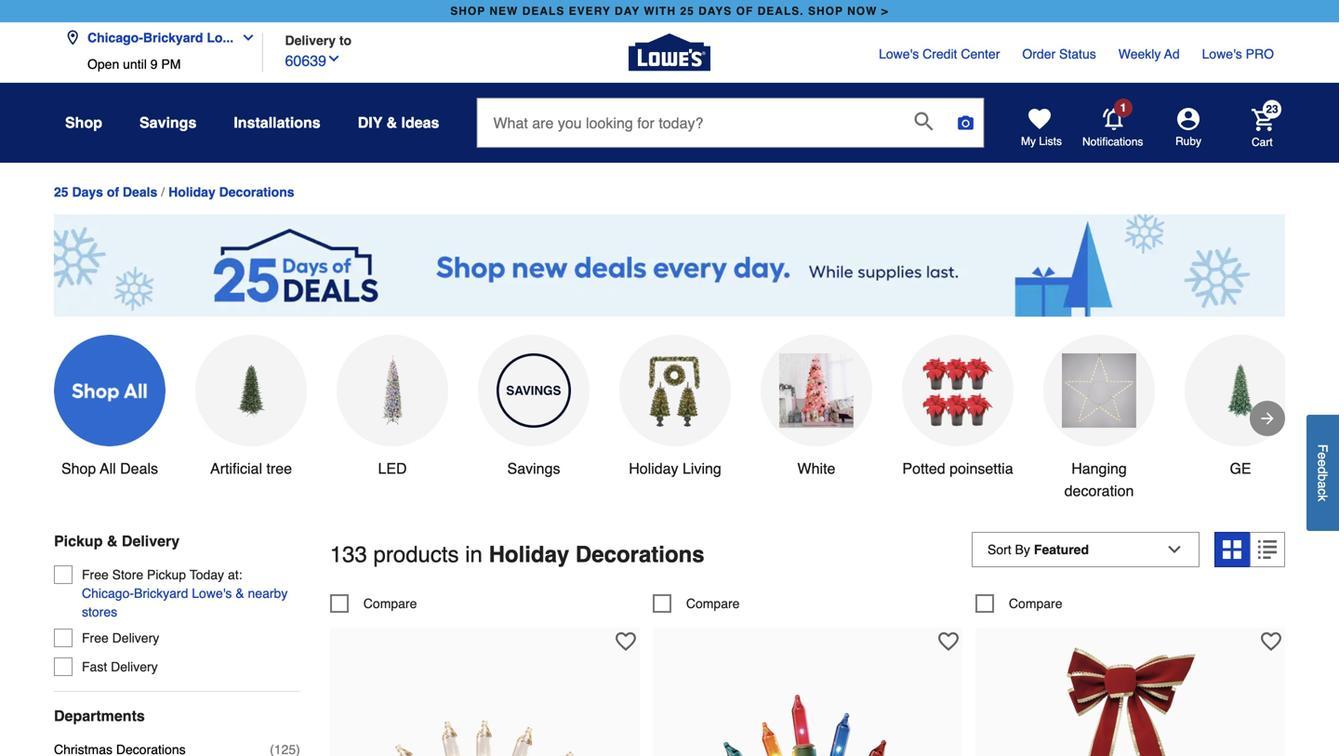 Task type: describe. For each thing, give the bounding box(es) containing it.
open until 9 pm
[[87, 57, 181, 72]]

ruby
[[1176, 135, 1202, 148]]

new
[[490, 5, 519, 18]]

deals inside 25 days of deals / holiday decorations
[[123, 185, 157, 199]]

grid view image
[[1223, 541, 1242, 559]]

5013254527 element
[[976, 594, 1063, 613]]

chicago-brickyard lowe's & nearby stores button
[[82, 584, 300, 622]]

delivery up fast delivery
[[112, 631, 159, 646]]

notifications
[[1083, 135, 1144, 148]]

every
[[569, 5, 611, 18]]

poinsettia
[[950, 460, 1014, 477]]

/
[[161, 185, 165, 200]]

with
[[644, 5, 676, 18]]

25 days of deals / holiday decorations
[[54, 185, 294, 200]]

ge button
[[1185, 335, 1297, 480]]

my
[[1022, 135, 1036, 148]]

25 days of deals light color white image
[[780, 354, 854, 428]]

1 horizontal spatial holiday
[[489, 542, 570, 568]]

lowe's for lowe's pro
[[1203, 47, 1243, 61]]

1 shop from the left
[[450, 5, 486, 18]]

lists
[[1039, 135, 1062, 148]]

potted poinsettia
[[903, 460, 1014, 477]]

2 shop from the left
[[808, 5, 844, 18]]

chicago-brickyard lo...
[[87, 30, 234, 45]]

chicago-brickyard lo... button
[[65, 19, 263, 57]]

holiday decorations link
[[169, 185, 294, 199]]

holiday inside 25 days of deals / holiday decorations
[[169, 185, 216, 199]]

& inside chicago-brickyard lowe's & nearby stores
[[236, 586, 244, 601]]

now
[[848, 5, 878, 18]]

stores
[[82, 605, 117, 620]]

d
[[1316, 467, 1331, 474]]

all
[[100, 460, 116, 477]]

today
[[190, 568, 224, 582]]

compare for 1001813154 element
[[686, 596, 740, 611]]

hanging decoration button
[[1044, 335, 1155, 502]]

delivery to
[[285, 33, 352, 48]]

brickyard for lowe's
[[134, 586, 188, 601]]

25 inside 25 days of deals / holiday decorations
[[54, 185, 68, 199]]

diy & ideas
[[358, 114, 440, 131]]

location image
[[65, 30, 80, 45]]

lowe's for lowe's credit center
[[879, 47, 919, 61]]

60639 button
[[285, 48, 341, 72]]

25 days of deals type hanging decoration image
[[1062, 354, 1137, 428]]

free delivery
[[82, 631, 159, 646]]

diy
[[358, 114, 383, 131]]

lowe's home improvement cart image
[[1252, 109, 1275, 131]]

to
[[339, 33, 352, 48]]

& for pickup
[[107, 533, 118, 550]]

1 horizontal spatial pickup
[[147, 568, 186, 582]]

store
[[112, 568, 143, 582]]

25 days of deals special offers savings image
[[497, 354, 571, 428]]

& for diy
[[387, 114, 397, 131]]

products
[[374, 542, 459, 568]]

camera image
[[957, 114, 975, 132]]

lo...
[[207, 30, 234, 45]]

shop for shop
[[65, 114, 102, 131]]

departments element
[[54, 707, 300, 726]]

holiday living 100-count 20.62-ft multicolor incandescent plug-in christmas string lights image
[[706, 637, 910, 756]]

ideas
[[401, 114, 440, 131]]

c
[[1316, 489, 1331, 495]]

delivery up free store pickup today at:
[[122, 533, 180, 550]]

1 horizontal spatial savings
[[508, 460, 560, 477]]

delivery up 60639
[[285, 33, 336, 48]]

weekly ad
[[1119, 47, 1180, 61]]

departments
[[54, 708, 145, 725]]

1
[[1121, 101, 1127, 114]]

white
[[798, 460, 836, 477]]

shop all deals button
[[54, 335, 166, 480]]

installations button
[[234, 106, 321, 140]]

installations
[[234, 114, 321, 131]]

delivery down free delivery
[[111, 660, 158, 675]]

arrow right image
[[1259, 409, 1277, 428]]

a
[[1316, 481, 1331, 489]]

25 days of deals type potted poinsettia image
[[921, 354, 995, 428]]

23
[[1266, 103, 1279, 116]]

9
[[150, 57, 158, 72]]

Search Query text field
[[478, 99, 900, 147]]

tree
[[266, 460, 292, 477]]

artificial tree button
[[195, 335, 307, 480]]

days
[[72, 185, 103, 199]]

diy & ideas button
[[358, 106, 440, 140]]

white button
[[761, 335, 873, 480]]

day
[[615, 5, 640, 18]]

brickyard for lo...
[[143, 30, 203, 45]]

center
[[961, 47, 1000, 61]]

lowe's pro link
[[1203, 45, 1275, 63]]

2 heart outline image from the left
[[939, 632, 959, 652]]

weekly
[[1119, 47, 1161, 61]]

order status
[[1023, 47, 1097, 61]]

fast
[[82, 660, 107, 675]]

chicago- for chicago-brickyard lo...
[[87, 30, 143, 45]]

shop new deals every day with 25 days of deals. shop now > link
[[447, 0, 893, 22]]

cart
[[1252, 136, 1273, 149]]

deals inside button
[[120, 460, 158, 477]]

25 days of deals brand holiday living image
[[638, 354, 713, 428]]



Task type: locate. For each thing, give the bounding box(es) containing it.
holiday living 100-count 20.62-ft white incandescent plug-in christmas string lights image
[[383, 637, 587, 756]]

pickup & delivery
[[54, 533, 180, 550]]

lowe's home improvement logo image
[[629, 12, 711, 93]]

brickyard inside chicago-brickyard lowe's & nearby stores
[[134, 586, 188, 601]]

25 left days
[[54, 185, 68, 199]]

0 vertical spatial deals
[[123, 185, 157, 199]]

shop all deals
[[61, 460, 158, 477]]

decorations
[[219, 185, 294, 199], [576, 542, 705, 568]]

0 horizontal spatial decorations
[[219, 185, 294, 199]]

of
[[736, 5, 754, 18]]

deals.
[[758, 5, 804, 18]]

decoration
[[1065, 482, 1134, 500]]

decorations up 1001813154 element
[[576, 542, 705, 568]]

1 vertical spatial shop
[[61, 460, 96, 477]]

25 days of deals. shop new deals every day. while supplies last. image
[[54, 215, 1286, 317]]

0 horizontal spatial shop
[[450, 5, 486, 18]]

1 horizontal spatial heart outline image
[[939, 632, 959, 652]]

& up store
[[107, 533, 118, 550]]

1 vertical spatial holiday
[[629, 460, 679, 477]]

shop
[[65, 114, 102, 131], [61, 460, 96, 477]]

holiday living button
[[620, 335, 731, 480]]

1 vertical spatial &
[[107, 533, 118, 550]]

lowe's home improvement lists image
[[1029, 108, 1051, 130]]

lowe's inside lowe's pro link
[[1203, 47, 1243, 61]]

brickyard up pm
[[143, 30, 203, 45]]

0 horizontal spatial pickup
[[54, 533, 103, 550]]

chicago- inside chicago-brickyard lowe's & nearby stores
[[82, 586, 134, 601]]

1 horizontal spatial compare
[[686, 596, 740, 611]]

2 horizontal spatial compare
[[1009, 596, 1063, 611]]

shop for shop all deals
[[61, 460, 96, 477]]

chevron down image down to
[[327, 51, 341, 66]]

credit
[[923, 47, 958, 61]]

e up b
[[1316, 460, 1331, 467]]

free store pickup today at:
[[82, 568, 242, 582]]

living
[[683, 460, 722, 477]]

0 vertical spatial free
[[82, 568, 109, 582]]

2 e from the top
[[1316, 460, 1331, 467]]

deals right all
[[120, 460, 158, 477]]

open
[[87, 57, 119, 72]]

2 horizontal spatial lowe's
[[1203, 47, 1243, 61]]

0 horizontal spatial lowe's
[[192, 586, 232, 601]]

nearby
[[248, 586, 288, 601]]

1 vertical spatial chevron down image
[[327, 51, 341, 66]]

status
[[1060, 47, 1097, 61]]

of
[[107, 185, 119, 199]]

0 vertical spatial 25
[[680, 5, 695, 18]]

1 vertical spatial pickup
[[147, 568, 186, 582]]

0 horizontal spatial 25
[[54, 185, 68, 199]]

search image
[[915, 112, 934, 130]]

1 vertical spatial deals
[[120, 460, 158, 477]]

until
[[123, 57, 147, 72]]

f
[[1316, 444, 1331, 452]]

1 vertical spatial 25
[[54, 185, 68, 199]]

133
[[330, 542, 367, 568]]

list view image
[[1259, 541, 1277, 559]]

days
[[699, 5, 732, 18]]

holiday right /
[[169, 185, 216, 199]]

25 right with on the top
[[680, 5, 695, 18]]

savings
[[140, 114, 197, 131], [508, 460, 560, 477]]

2 horizontal spatial &
[[387, 114, 397, 131]]

0 vertical spatial &
[[387, 114, 397, 131]]

chicago- up stores in the left bottom of the page
[[82, 586, 134, 601]]

None search field
[[477, 98, 985, 165]]

lowe's pro
[[1203, 47, 1275, 61]]

1 heart outline image from the left
[[616, 632, 636, 652]]

1 compare from the left
[[364, 596, 417, 611]]

lowe's
[[879, 47, 919, 61], [1203, 47, 1243, 61], [192, 586, 232, 601]]

2 free from the top
[[82, 631, 109, 646]]

& down 'at:' in the left bottom of the page
[[236, 586, 244, 601]]

0 vertical spatial decorations
[[219, 185, 294, 199]]

decorations inside 25 days of deals / holiday decorations
[[219, 185, 294, 199]]

25 days of deals type artificial tree image
[[214, 354, 288, 428]]

0 vertical spatial shop
[[65, 114, 102, 131]]

ad
[[1165, 47, 1180, 61]]

1001813154 element
[[653, 594, 740, 613]]

25
[[680, 5, 695, 18], [54, 185, 68, 199]]

25 days of deals link
[[54, 185, 157, 199]]

1 free from the top
[[82, 568, 109, 582]]

& right diy
[[387, 114, 397, 131]]

shop left new
[[450, 5, 486, 18]]

lowe's left pro at right
[[1203, 47, 1243, 61]]

pro
[[1246, 47, 1275, 61]]

deals
[[123, 185, 157, 199], [120, 460, 158, 477]]

0 horizontal spatial holiday
[[169, 185, 216, 199]]

heart outline image
[[616, 632, 636, 652], [939, 632, 959, 652], [1261, 632, 1282, 652]]

at:
[[228, 568, 242, 582]]

brickyard down free store pickup today at:
[[134, 586, 188, 601]]

2 vertical spatial holiday
[[489, 542, 570, 568]]

pm
[[161, 57, 181, 72]]

f e e d b a c k button
[[1307, 415, 1340, 531]]

compare for "5013254527" element
[[1009, 596, 1063, 611]]

shop new deals every day with 25 days of deals. shop now >
[[450, 5, 889, 18]]

potted
[[903, 460, 946, 477]]

0 vertical spatial chicago-
[[87, 30, 143, 45]]

lowe's credit center link
[[879, 45, 1000, 63]]

0 vertical spatial brickyard
[[143, 30, 203, 45]]

0 horizontal spatial chevron down image
[[234, 30, 256, 45]]

pickup up chicago-brickyard lowe's & nearby stores
[[147, 568, 186, 582]]

chevron down image inside chicago-brickyard lo... button
[[234, 30, 256, 45]]

1001813120 element
[[330, 594, 417, 613]]

savings button
[[140, 106, 197, 140], [478, 335, 590, 480]]

1 horizontal spatial decorations
[[576, 542, 705, 568]]

1 horizontal spatial lowe's
[[879, 47, 919, 61]]

0 vertical spatial holiday
[[169, 185, 216, 199]]

>
[[882, 5, 889, 18]]

potted poinsettia button
[[902, 335, 1014, 480]]

order status link
[[1023, 45, 1097, 63]]

brickyard
[[143, 30, 203, 45], [134, 586, 188, 601]]

holiday living
[[629, 460, 722, 477]]

hanging
[[1072, 460, 1127, 477]]

holiday inside button
[[629, 460, 679, 477]]

2 horizontal spatial holiday
[[629, 460, 679, 477]]

0 horizontal spatial savings
[[140, 114, 197, 131]]

led button
[[337, 335, 448, 480]]

compare
[[364, 596, 417, 611], [686, 596, 740, 611], [1009, 596, 1063, 611]]

compare for 1001813120 element on the bottom of page
[[364, 596, 417, 611]]

1 vertical spatial savings button
[[478, 335, 590, 480]]

in
[[465, 542, 483, 568]]

artificial tree
[[210, 460, 292, 477]]

lowe's inside lowe's credit center link
[[879, 47, 919, 61]]

ge
[[1230, 460, 1252, 477]]

shop down open
[[65, 114, 102, 131]]

chevron down image left the delivery to
[[234, 30, 256, 45]]

0 horizontal spatial &
[[107, 533, 118, 550]]

deals left /
[[123, 185, 157, 199]]

decorations down installations button
[[219, 185, 294, 199]]

25 days of deals brand ge image
[[1204, 354, 1278, 428]]

shop all deals image
[[54, 335, 166, 447]]

savings down 25 days of deals special offers savings image
[[508, 460, 560, 477]]

savings down pm
[[140, 114, 197, 131]]

2 compare from the left
[[686, 596, 740, 611]]

lowe's down today
[[192, 586, 232, 601]]

1 vertical spatial chicago-
[[82, 586, 134, 601]]

0 horizontal spatial savings button
[[140, 106, 197, 140]]

shop left all
[[61, 460, 96, 477]]

1 horizontal spatial shop
[[808, 5, 844, 18]]

1 horizontal spatial 25
[[680, 5, 695, 18]]

free for free delivery
[[82, 631, 109, 646]]

pickup
[[54, 533, 103, 550], [147, 568, 186, 582]]

3 heart outline image from the left
[[1261, 632, 1282, 652]]

hanging decoration
[[1065, 460, 1134, 500]]

artificial
[[210, 460, 262, 477]]

holiday living 8.5-in w red bow image
[[1028, 637, 1233, 756]]

shop left now
[[808, 5, 844, 18]]

holiday left living
[[629, 460, 679, 477]]

fast delivery
[[82, 660, 158, 675]]

chevron down image inside 60639 button
[[327, 51, 341, 66]]

0 vertical spatial chevron down image
[[234, 30, 256, 45]]

lowe's left credit
[[879, 47, 919, 61]]

&
[[387, 114, 397, 131], [107, 533, 118, 550], [236, 586, 244, 601]]

compare inside "5013254527" element
[[1009, 596, 1063, 611]]

b
[[1316, 474, 1331, 481]]

lowe's credit center
[[879, 47, 1000, 61]]

free down stores in the left bottom of the page
[[82, 631, 109, 646]]

my lists link
[[1022, 108, 1062, 149]]

1 horizontal spatial chevron down image
[[327, 51, 341, 66]]

1 e from the top
[[1316, 452, 1331, 460]]

shop inside button
[[61, 460, 96, 477]]

1 vertical spatial decorations
[[576, 542, 705, 568]]

1 vertical spatial free
[[82, 631, 109, 646]]

pickup up stores in the left bottom of the page
[[54, 533, 103, 550]]

chicago-
[[87, 30, 143, 45], [82, 586, 134, 601]]

133 products in holiday decorations
[[330, 542, 705, 568]]

0 horizontal spatial heart outline image
[[616, 632, 636, 652]]

e
[[1316, 452, 1331, 460], [1316, 460, 1331, 467]]

free left store
[[82, 568, 109, 582]]

e up d
[[1316, 452, 1331, 460]]

1 horizontal spatial &
[[236, 586, 244, 601]]

ruby button
[[1144, 108, 1234, 149]]

3 compare from the left
[[1009, 596, 1063, 611]]

holiday right in
[[489, 542, 570, 568]]

0 horizontal spatial compare
[[364, 596, 417, 611]]

shop button
[[65, 106, 102, 140]]

lowe's inside chicago-brickyard lowe's & nearby stores
[[192, 586, 232, 601]]

deals
[[523, 5, 565, 18]]

chicago- for chicago-brickyard lowe's & nearby stores
[[82, 586, 134, 601]]

lowe's home improvement notification center image
[[1103, 108, 1126, 130]]

1 horizontal spatial savings button
[[478, 335, 590, 480]]

& inside button
[[387, 114, 397, 131]]

chicago- up open
[[87, 30, 143, 45]]

compare inside 1001813154 element
[[686, 596, 740, 611]]

free for free store pickup today at:
[[82, 568, 109, 582]]

0 vertical spatial savings button
[[140, 106, 197, 140]]

shop
[[450, 5, 486, 18], [808, 5, 844, 18]]

compare inside 1001813120 element
[[364, 596, 417, 611]]

chevron down image
[[234, 30, 256, 45], [327, 51, 341, 66]]

2 horizontal spatial heart outline image
[[1261, 632, 1282, 652]]

chicago-brickyard lowe's & nearby stores
[[82, 586, 288, 620]]

2 vertical spatial &
[[236, 586, 244, 601]]

led
[[378, 460, 407, 477]]

weekly ad link
[[1119, 45, 1180, 63]]

order
[[1023, 47, 1056, 61]]

0 vertical spatial pickup
[[54, 533, 103, 550]]

1 vertical spatial brickyard
[[134, 586, 188, 601]]

my lists
[[1022, 135, 1062, 148]]

25 days of deals bulb type led image
[[355, 354, 430, 428]]

f e e d b a c k
[[1316, 444, 1331, 502]]

0 vertical spatial savings
[[140, 114, 197, 131]]

1 vertical spatial savings
[[508, 460, 560, 477]]



Task type: vqa. For each thing, say whether or not it's contained in the screenshot.
25 within the 25 days of deals / holiday decorations
yes



